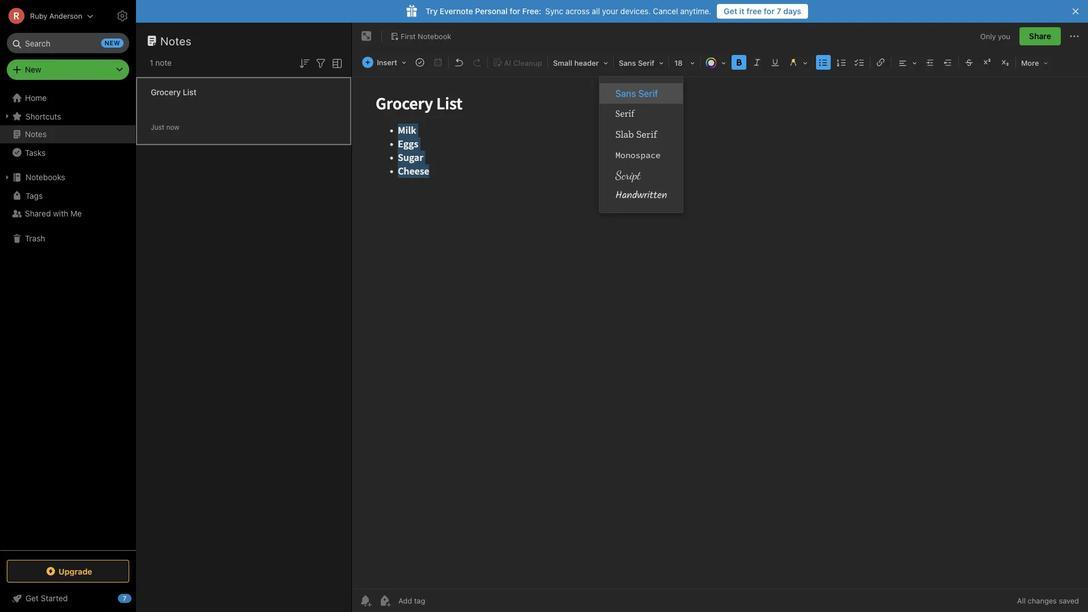 Task type: describe. For each thing, give the bounding box(es) containing it.
free
[[747, 7, 762, 16]]

tasks
[[25, 148, 46, 157]]

tags
[[26, 191, 43, 200]]

More field
[[1018, 54, 1053, 71]]

expand notebooks image
[[3, 173, 12, 182]]

first notebook
[[401, 32, 451, 40]]

Search text field
[[15, 33, 121, 53]]

1 note
[[150, 58, 172, 67]]

evernote
[[440, 7, 473, 16]]

first notebook button
[[387, 28, 455, 44]]

get for get it free for 7 days
[[724, 7, 738, 16]]

tasks button
[[0, 143, 136, 162]]

for for 7
[[764, 7, 775, 16]]

Insert field
[[359, 54, 410, 70]]

click to collapse image
[[132, 591, 140, 605]]

list
[[183, 88, 197, 97]]

insert
[[377, 58, 397, 67]]

Font size field
[[671, 54, 699, 71]]

7 inside button
[[777, 7, 782, 16]]

serif link
[[600, 104, 683, 124]]

try evernote personal for free: sync across all your devices. cancel anytime.
[[426, 7, 712, 16]]

monospace
[[616, 149, 661, 160]]

home
[[25, 93, 47, 103]]

script handwritten
[[616, 168, 667, 204]]

sans serif link
[[600, 83, 683, 104]]

just now
[[151, 123, 179, 131]]

shortcuts
[[26, 112, 61, 121]]

grocery list
[[151, 88, 197, 97]]

tree containing home
[[0, 89, 136, 550]]

sync
[[546, 7, 564, 16]]

note
[[155, 58, 172, 67]]

serif inside field
[[638, 59, 655, 67]]

header
[[575, 59, 599, 67]]

1
[[150, 58, 153, 67]]

1 horizontal spatial notes
[[160, 34, 192, 47]]

more
[[1022, 59, 1040, 67]]

it
[[740, 7, 745, 16]]

all changes saved
[[1018, 597, 1080, 605]]

changes
[[1028, 597, 1057, 605]]

home link
[[0, 89, 136, 107]]

across
[[566, 7, 590, 16]]

Account field
[[0, 5, 94, 27]]

subscript image
[[998, 54, 1014, 70]]

now
[[166, 123, 179, 131]]

serif inside "link"
[[616, 108, 635, 120]]

italic image
[[750, 54, 765, 70]]

More actions field
[[1068, 27, 1082, 45]]

View options field
[[328, 56, 344, 70]]

share
[[1030, 31, 1052, 41]]

expand note image
[[360, 29, 374, 43]]

bulleted list image
[[816, 54, 832, 70]]

Note Editor text field
[[352, 77, 1089, 589]]

days
[[784, 7, 802, 16]]

add a reminder image
[[359, 594, 373, 608]]

add filters image
[[314, 57, 328, 70]]

devices.
[[621, 7, 651, 16]]

slab serif
[[616, 128, 657, 140]]

indent image
[[922, 54, 938, 70]]

upgrade button
[[7, 560, 129, 583]]

sans serif inside "sans serif" field
[[619, 59, 655, 67]]

me
[[70, 209, 82, 218]]

started
[[41, 594, 68, 603]]

0 horizontal spatial notes
[[25, 130, 47, 139]]



Task type: locate. For each thing, give the bounding box(es) containing it.
1 horizontal spatial get
[[724, 7, 738, 16]]

1 vertical spatial notes
[[25, 130, 47, 139]]

anderson
[[49, 12, 82, 20]]

0 horizontal spatial for
[[510, 7, 520, 16]]

get it free for 7 days
[[724, 7, 802, 16]]

serif down 'serif' "link"
[[637, 128, 657, 140]]

grocery
[[151, 88, 181, 97]]

shared with me
[[25, 209, 82, 218]]

underline image
[[768, 54, 784, 70]]

strikethrough image
[[962, 54, 977, 70]]

new
[[105, 39, 120, 47]]

Alignment field
[[893, 54, 921, 71]]

get started
[[26, 594, 68, 603]]

7
[[777, 7, 782, 16], [123, 595, 127, 602]]

notebooks link
[[0, 168, 136, 187]]

Add filters field
[[314, 56, 328, 70]]

free:
[[523, 7, 542, 16]]

handwritten
[[616, 187, 667, 204]]

tags button
[[0, 187, 136, 205]]

7 left click to collapse icon
[[123, 595, 127, 602]]

your
[[602, 7, 619, 16]]

notes
[[160, 34, 192, 47], [25, 130, 47, 139]]

sans inside menu item
[[616, 88, 636, 99]]

note window element
[[352, 23, 1089, 612]]

get it free for 7 days button
[[717, 4, 809, 19]]

only
[[981, 32, 996, 40]]

sans serif
[[619, 59, 655, 67], [616, 88, 658, 99]]

checklist image
[[852, 54, 868, 70]]

serif inside menu item
[[639, 88, 658, 99]]

new button
[[7, 60, 129, 80]]

serif up 'serif' "link"
[[639, 88, 658, 99]]

sans serif up the sans serif link on the top right
[[619, 59, 655, 67]]

0 horizontal spatial 7
[[123, 595, 127, 602]]

shared with me link
[[0, 205, 136, 223]]

add tag image
[[378, 594, 392, 608]]

sans serif menu item
[[600, 83, 683, 104]]

script
[[616, 168, 641, 182]]

shared
[[25, 209, 51, 218]]

Add tag field
[[397, 596, 482, 606]]

serif up sans serif menu item
[[638, 59, 655, 67]]

sans
[[619, 59, 636, 67], [616, 88, 636, 99]]

slab
[[616, 128, 634, 140]]

18
[[675, 59, 683, 67]]

1 horizontal spatial 7
[[777, 7, 782, 16]]

get left it
[[724, 7, 738, 16]]

0 horizontal spatial get
[[26, 594, 39, 603]]

0 vertical spatial notes
[[160, 34, 192, 47]]

0 vertical spatial get
[[724, 7, 738, 16]]

1 vertical spatial sans serif
[[616, 88, 658, 99]]

saved
[[1059, 597, 1080, 605]]

more actions image
[[1068, 29, 1082, 43]]

personal
[[475, 7, 508, 16]]

insert link image
[[873, 54, 889, 70]]

notes link
[[0, 125, 136, 143]]

share button
[[1020, 27, 1061, 45]]

new
[[25, 65, 41, 74]]

first
[[401, 32, 416, 40]]

anytime.
[[681, 7, 712, 16]]

for for free:
[[510, 7, 520, 16]]

tree
[[0, 89, 136, 550]]

sans up sans serif menu item
[[619, 59, 636, 67]]

serif up slab
[[616, 108, 635, 120]]

get left started
[[26, 594, 39, 603]]

notes up tasks
[[25, 130, 47, 139]]

sans serif inside sans serif menu item
[[616, 88, 658, 99]]

2 for from the left
[[764, 7, 775, 16]]

ruby anderson
[[30, 12, 82, 20]]

1 horizontal spatial for
[[764, 7, 775, 16]]

all
[[592, 7, 600, 16]]

notebook
[[418, 32, 451, 40]]

dropdown list menu
[[600, 83, 683, 206]]

with
[[53, 209, 68, 218]]

handwritten link
[[600, 185, 683, 206]]

7 left days
[[777, 7, 782, 16]]

Highlight field
[[785, 54, 812, 71]]

get for get started
[[26, 594, 39, 603]]

numbered list image
[[834, 54, 850, 70]]

1 for from the left
[[510, 7, 520, 16]]

sans up 'serif' "link"
[[616, 88, 636, 99]]

notebooks
[[26, 173, 65, 182]]

shortcuts button
[[0, 107, 136, 125]]

0 vertical spatial sans
[[619, 59, 636, 67]]

upgrade
[[59, 567, 92, 576]]

Heading level field
[[549, 54, 612, 71]]

bold image
[[731, 54, 747, 70]]

superscript image
[[980, 54, 996, 70]]

ruby
[[30, 12, 47, 20]]

get inside help and learning task checklist field
[[26, 594, 39, 603]]

trash link
[[0, 230, 136, 248]]

try
[[426, 7, 438, 16]]

new search field
[[15, 33, 124, 53]]

0 vertical spatial sans serif
[[619, 59, 655, 67]]

trash
[[25, 234, 45, 243]]

settings image
[[116, 9, 129, 23]]

get
[[724, 7, 738, 16], [26, 594, 39, 603]]

all
[[1018, 597, 1026, 605]]

small
[[553, 59, 573, 67]]

Font family field
[[615, 54, 668, 71]]

task image
[[412, 54, 428, 70]]

just
[[151, 123, 164, 131]]

script link
[[600, 165, 683, 185]]

serif
[[638, 59, 655, 67], [639, 88, 658, 99], [616, 108, 635, 120], [637, 128, 657, 140]]

for left free:
[[510, 7, 520, 16]]

small header
[[553, 59, 599, 67]]

1 vertical spatial get
[[26, 594, 39, 603]]

for
[[510, 7, 520, 16], [764, 7, 775, 16]]

only you
[[981, 32, 1011, 40]]

Sort options field
[[298, 56, 311, 70]]

you
[[998, 32, 1011, 40]]

for inside button
[[764, 7, 775, 16]]

0 vertical spatial 7
[[777, 7, 782, 16]]

undo image
[[451, 54, 467, 70]]

for right free
[[764, 7, 775, 16]]

Font color field
[[702, 54, 730, 71]]

cancel
[[653, 7, 678, 16]]

1 vertical spatial sans
[[616, 88, 636, 99]]

notes up note
[[160, 34, 192, 47]]

1 vertical spatial 7
[[123, 595, 127, 602]]

sans inside field
[[619, 59, 636, 67]]

7 inside help and learning task checklist field
[[123, 595, 127, 602]]

monospace link
[[600, 145, 683, 165]]

slab serif link
[[600, 124, 683, 145]]

get inside button
[[724, 7, 738, 16]]

outdent image
[[941, 54, 956, 70]]

sans serif up 'serif' "link"
[[616, 88, 658, 99]]

Help and Learning task checklist field
[[0, 590, 136, 608]]



Task type: vqa. For each thing, say whether or not it's contained in the screenshot.
Upgrade image
no



